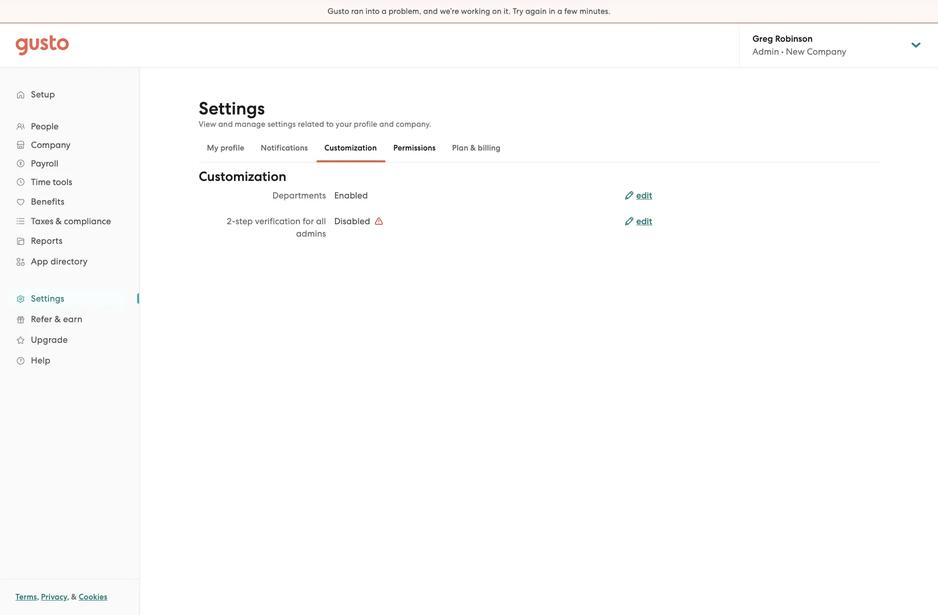 Task type: locate. For each thing, give the bounding box(es) containing it.
time tools button
[[10, 173, 129, 191]]

minutes.
[[580, 7, 611, 16]]

0 vertical spatial customization
[[325, 143, 377, 153]]

on
[[492, 7, 502, 16]]

1 horizontal spatial ,
[[67, 592, 69, 602]]

cookies
[[79, 592, 107, 602]]

list containing people
[[0, 117, 139, 371]]

2 , from the left
[[67, 592, 69, 602]]

a
[[382, 7, 387, 16], [558, 7, 563, 16]]

0 vertical spatial edit button
[[625, 190, 653, 202]]

1 horizontal spatial customization
[[325, 143, 377, 153]]

company right new
[[807, 46, 847, 57]]

settings view and manage settings related to your profile and company.
[[199, 98, 432, 129]]

reports
[[31, 236, 63, 246]]

0 vertical spatial settings
[[199, 98, 265, 119]]

2-
[[227, 216, 236, 226]]

problem,
[[389, 7, 422, 16]]

0 horizontal spatial ,
[[37, 592, 39, 602]]

settings
[[199, 98, 265, 119], [31, 293, 64, 304]]

settings up refer
[[31, 293, 64, 304]]

1 horizontal spatial company
[[807, 46, 847, 57]]

billing
[[478, 143, 501, 153]]

1 vertical spatial company
[[31, 140, 70, 150]]

& right plan
[[470, 143, 476, 153]]

2 a from the left
[[558, 7, 563, 16]]

2 horizontal spatial and
[[424, 7, 438, 16]]

notifications button
[[253, 136, 316, 160]]

1 vertical spatial settings
[[31, 293, 64, 304]]

into
[[366, 7, 380, 16]]

1 vertical spatial edit button
[[625, 216, 653, 228]]

settings for settings view and manage settings related to your profile and company.
[[199, 98, 265, 119]]

1 edit from the top
[[637, 190, 653, 201]]

1 horizontal spatial a
[[558, 7, 563, 16]]

1 horizontal spatial settings
[[199, 98, 265, 119]]

0 horizontal spatial settings
[[31, 293, 64, 304]]

edit for disabled
[[637, 216, 653, 227]]

1 horizontal spatial profile
[[354, 120, 378, 129]]

0 horizontal spatial a
[[382, 7, 387, 16]]

compliance
[[64, 216, 111, 226]]

1 vertical spatial customization
[[199, 169, 286, 185]]

&
[[470, 143, 476, 153], [56, 216, 62, 226], [55, 314, 61, 324], [71, 592, 77, 602]]

company inside greg robinson admin • new company
[[807, 46, 847, 57]]

related
[[298, 120, 324, 129]]

reports link
[[10, 232, 129, 250]]

& for billing
[[470, 143, 476, 153]]

profile
[[354, 120, 378, 129], [221, 143, 244, 153]]

and
[[424, 7, 438, 16], [218, 120, 233, 129], [380, 120, 394, 129]]

plan & billing button
[[444, 136, 509, 160]]

a right in
[[558, 7, 563, 16]]

settings inside settings view and manage settings related to your profile and company.
[[199, 98, 265, 119]]

0 horizontal spatial profile
[[221, 143, 244, 153]]

0 vertical spatial company
[[807, 46, 847, 57]]

plan
[[452, 143, 469, 153]]

0 vertical spatial edit
[[637, 190, 653, 201]]

payroll button
[[10, 154, 129, 173]]

& for earn
[[55, 314, 61, 324]]

customization down the your
[[325, 143, 377, 153]]

in
[[549, 7, 556, 16]]

ran
[[351, 7, 364, 16]]

0 vertical spatial profile
[[354, 120, 378, 129]]

notifications
[[261, 143, 308, 153]]

company down people on the top
[[31, 140, 70, 150]]

and left company. at the top left of page
[[380, 120, 394, 129]]

1 edit button from the top
[[625, 190, 653, 202]]

and right view
[[218, 120, 233, 129]]

payroll
[[31, 158, 58, 169]]

profile right my
[[221, 143, 244, 153]]

a right into
[[382, 7, 387, 16]]

terms
[[15, 592, 37, 602]]

& right taxes
[[56, 216, 62, 226]]

edit button for enabled
[[625, 190, 653, 202]]

taxes & compliance
[[31, 216, 111, 226]]

try
[[513, 7, 524, 16]]

my
[[207, 143, 219, 153]]

cookies button
[[79, 591, 107, 603]]

edit button
[[625, 190, 653, 202], [625, 216, 653, 228]]

company button
[[10, 136, 129, 154]]

1 vertical spatial profile
[[221, 143, 244, 153]]

settings up "manage"
[[199, 98, 265, 119]]

& inside plan & billing button
[[470, 143, 476, 153]]

all
[[316, 216, 326, 226]]

customization button
[[316, 136, 385, 160]]

terms , privacy , & cookies
[[15, 592, 107, 602]]

& inside refer & earn link
[[55, 314, 61, 324]]

customization down 'my profile' on the left top of the page
[[199, 169, 286, 185]]

people button
[[10, 117, 129, 136]]

list
[[0, 117, 139, 371]]

0 horizontal spatial and
[[218, 120, 233, 129]]

1 a from the left
[[382, 7, 387, 16]]

& left earn
[[55, 314, 61, 324]]

2 edit from the top
[[637, 216, 653, 227]]

, left the cookies button
[[67, 592, 69, 602]]

your
[[336, 120, 352, 129]]

profile right the your
[[354, 120, 378, 129]]

, left privacy
[[37, 592, 39, 602]]

my profile button
[[199, 136, 253, 160]]

customization inside button
[[325, 143, 377, 153]]

and left we're
[[424, 7, 438, 16]]

2 edit button from the top
[[625, 216, 653, 228]]

refer
[[31, 314, 52, 324]]

refer & earn link
[[10, 310, 129, 328]]

my profile
[[207, 143, 244, 153]]

robinson
[[776, 34, 813, 44]]

setup link
[[10, 85, 129, 104]]

working
[[461, 7, 491, 16]]

it.
[[504, 7, 511, 16]]

refer & earn
[[31, 314, 82, 324]]

profile inside settings view and manage settings related to your profile and company.
[[354, 120, 378, 129]]

,
[[37, 592, 39, 602], [67, 592, 69, 602]]

settings inside settings link
[[31, 293, 64, 304]]

company
[[807, 46, 847, 57], [31, 140, 70, 150]]

& inside taxes & compliance dropdown button
[[56, 216, 62, 226]]

edit button for disabled
[[625, 216, 653, 228]]

view
[[199, 120, 216, 129]]

0 horizontal spatial company
[[31, 140, 70, 150]]

directory
[[50, 256, 88, 267]]

edit
[[637, 190, 653, 201], [637, 216, 653, 227]]

company inside dropdown button
[[31, 140, 70, 150]]

to
[[326, 120, 334, 129]]

few
[[565, 7, 578, 16]]

upgrade link
[[10, 331, 129, 349]]

help
[[31, 355, 50, 366]]

time tools
[[31, 177, 72, 187]]

settings link
[[10, 289, 129, 308]]

app directory link
[[10, 252, 129, 271]]

customization
[[325, 143, 377, 153], [199, 169, 286, 185]]

1 vertical spatial edit
[[637, 216, 653, 227]]



Task type: describe. For each thing, give the bounding box(es) containing it.
permissions button
[[385, 136, 444, 160]]

taxes & compliance button
[[10, 212, 129, 230]]

upgrade
[[31, 335, 68, 345]]

disabled
[[334, 216, 372, 226]]

privacy
[[41, 592, 67, 602]]

help link
[[10, 351, 129, 370]]

app
[[31, 256, 48, 267]]

new
[[786, 46, 805, 57]]

company.
[[396, 120, 432, 129]]

enabled
[[334, 190, 368, 201]]

plan & billing
[[452, 143, 501, 153]]

settings for settings
[[31, 293, 64, 304]]

earn
[[63, 314, 82, 324]]

tools
[[53, 177, 72, 187]]

module__icon___go7vc image
[[375, 217, 383, 225]]

taxes
[[31, 216, 53, 226]]

verification
[[255, 216, 301, 226]]

•
[[782, 46, 784, 57]]

2-step verification for all admins
[[227, 216, 326, 239]]

time
[[31, 177, 51, 187]]

admins
[[296, 228, 326, 239]]

gusto navigation element
[[0, 68, 139, 387]]

home image
[[15, 35, 69, 55]]

terms link
[[15, 592, 37, 602]]

& left the cookies button
[[71, 592, 77, 602]]

manage
[[235, 120, 266, 129]]

greg
[[753, 34, 773, 44]]

departments
[[273, 190, 326, 201]]

setup
[[31, 89, 55, 100]]

gusto
[[328, 7, 349, 16]]

& for compliance
[[56, 216, 62, 226]]

people
[[31, 121, 59, 131]]

we're
[[440, 7, 459, 16]]

1 horizontal spatial and
[[380, 120, 394, 129]]

settings tabs tab list
[[199, 134, 879, 162]]

profile inside 'my profile' button
[[221, 143, 244, 153]]

settings
[[268, 120, 296, 129]]

edit for enabled
[[637, 190, 653, 201]]

1 , from the left
[[37, 592, 39, 602]]

gusto ran into a problem, and we're working on it. try again in a few minutes.
[[328, 7, 611, 16]]

step
[[236, 216, 253, 226]]

privacy link
[[41, 592, 67, 602]]

for
[[303, 216, 314, 226]]

benefits link
[[10, 192, 129, 211]]

admin
[[753, 46, 779, 57]]

app directory
[[31, 256, 88, 267]]

permissions
[[394, 143, 436, 153]]

0 horizontal spatial customization
[[199, 169, 286, 185]]

again
[[526, 7, 547, 16]]

greg robinson admin • new company
[[753, 34, 847, 57]]

benefits
[[31, 196, 65, 207]]



Task type: vqa. For each thing, say whether or not it's contained in the screenshot.
left and
yes



